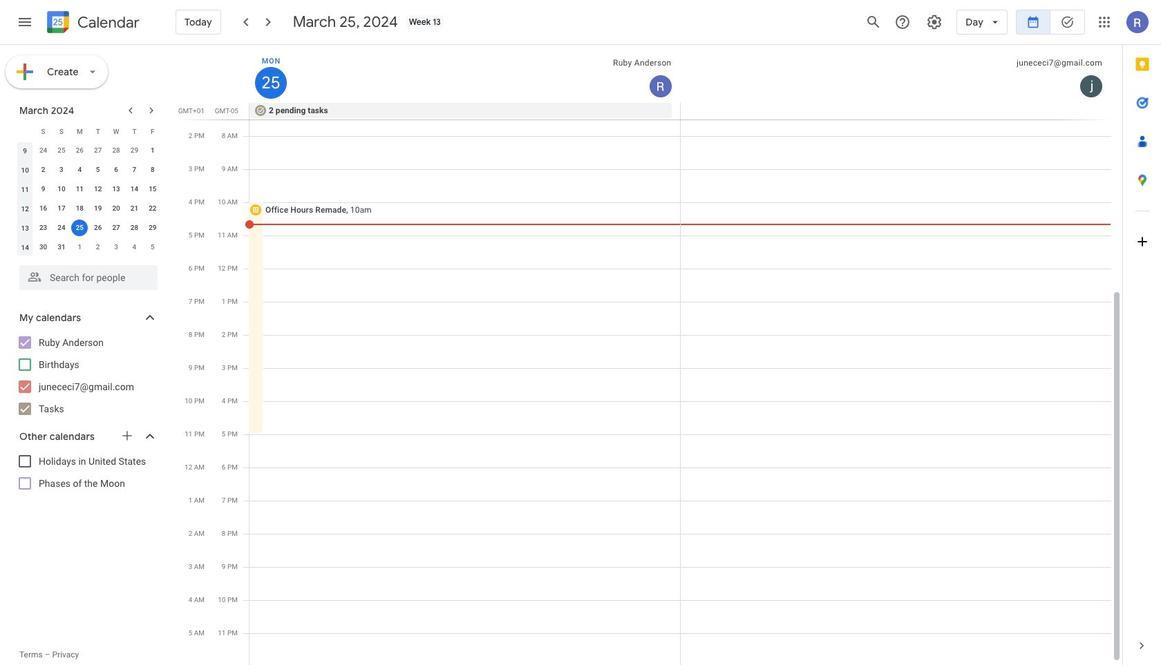 Task type: locate. For each thing, give the bounding box(es) containing it.
row
[[243, 103, 1122, 120], [16, 122, 162, 141], [16, 141, 162, 160], [16, 160, 162, 180], [16, 180, 162, 199], [16, 199, 162, 218], [16, 218, 162, 238], [16, 238, 162, 257]]

heading
[[75, 14, 140, 31]]

april 5 element
[[144, 239, 161, 256]]

tab list
[[1123, 45, 1161, 627]]

1 element
[[144, 142, 161, 159]]

grid
[[177, 45, 1122, 666]]

0 vertical spatial column header
[[249, 45, 680, 103]]

3 element
[[53, 162, 70, 178]]

cell
[[71, 218, 89, 238]]

14 element
[[126, 181, 143, 198]]

27 element
[[108, 220, 124, 236]]

row group
[[16, 141, 162, 257]]

settings menu image
[[926, 14, 943, 30]]

23 element
[[35, 220, 52, 236]]

None search field
[[0, 260, 171, 290]]

1 vertical spatial column header
[[16, 122, 34, 141]]

february 24 element
[[35, 142, 52, 159]]

monday, march 25, today element
[[255, 67, 287, 99]]

2 element
[[35, 162, 52, 178]]

april 1 element
[[71, 239, 88, 256]]

april 3 element
[[108, 239, 124, 256]]

17 element
[[53, 200, 70, 217]]

29 element
[[144, 220, 161, 236]]

0 horizontal spatial column header
[[16, 122, 34, 141]]

7 element
[[126, 162, 143, 178]]

12 element
[[90, 181, 106, 198]]

column header
[[249, 45, 680, 103], [16, 122, 34, 141]]

add other calendars image
[[120, 429, 134, 443]]

11 element
[[71, 181, 88, 198]]

row group inside 'march 2024' 'grid'
[[16, 141, 162, 257]]

cell inside row group
[[71, 218, 89, 238]]

20 element
[[108, 200, 124, 217]]

15 element
[[144, 181, 161, 198]]

main drawer image
[[17, 14, 33, 30]]

31 element
[[53, 239, 70, 256]]



Task type: describe. For each thing, give the bounding box(es) containing it.
9 element
[[35, 181, 52, 198]]

5 element
[[90, 162, 106, 178]]

february 25 element
[[53, 142, 70, 159]]

february 28 element
[[108, 142, 124, 159]]

30 element
[[35, 239, 52, 256]]

february 27 element
[[90, 142, 106, 159]]

february 29 element
[[126, 142, 143, 159]]

april 4 element
[[126, 239, 143, 256]]

other calendars list
[[3, 451, 171, 495]]

my calendars list
[[3, 332, 171, 420]]

1 horizontal spatial column header
[[249, 45, 680, 103]]

28 element
[[126, 220, 143, 236]]

calendar element
[[44, 8, 140, 39]]

4 element
[[71, 162, 88, 178]]

21 element
[[126, 200, 143, 217]]

6 element
[[108, 162, 124, 178]]

column header inside 'march 2024' 'grid'
[[16, 122, 34, 141]]

13 element
[[108, 181, 124, 198]]

24 element
[[53, 220, 70, 236]]

25, today element
[[71, 220, 88, 236]]

16 element
[[35, 200, 52, 217]]

22 element
[[144, 200, 161, 217]]

10 element
[[53, 181, 70, 198]]

march 2024 grid
[[13, 122, 162, 257]]

Search for people text field
[[28, 265, 149, 290]]

8 element
[[144, 162, 161, 178]]

18 element
[[71, 200, 88, 217]]

26 element
[[90, 220, 106, 236]]

april 2 element
[[90, 239, 106, 256]]

february 26 element
[[71, 142, 88, 159]]

19 element
[[90, 200, 106, 217]]

heading inside 'calendar' element
[[75, 14, 140, 31]]



Task type: vqa. For each thing, say whether or not it's contained in the screenshot.
T
no



